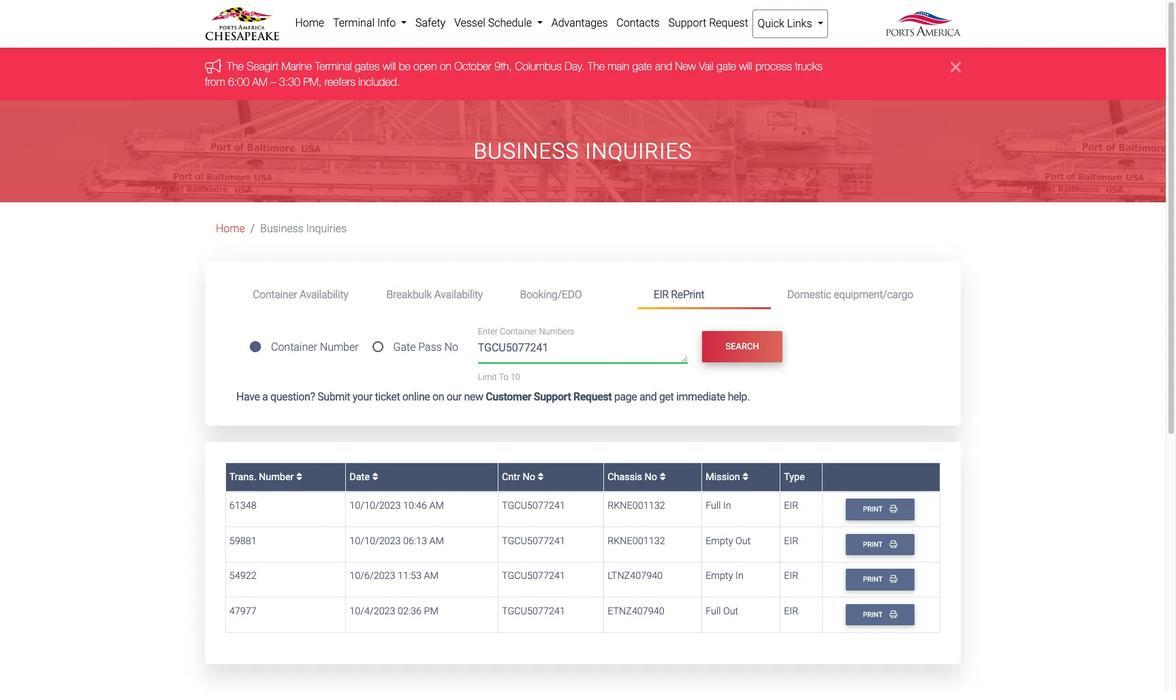 Task type: vqa. For each thing, say whether or not it's contained in the screenshot.


Task type: describe. For each thing, give the bounding box(es) containing it.
pm
[[424, 606, 439, 617]]

eir for full in
[[784, 500, 799, 512]]

to
[[499, 372, 509, 382]]

new
[[464, 390, 483, 403]]

domestic equipment/cargo link
[[771, 282, 930, 307]]

breakbulk
[[386, 288, 432, 301]]

quick links
[[758, 17, 815, 30]]

1 vertical spatial container
[[500, 327, 537, 337]]

1 the from the left
[[227, 60, 244, 72]]

10
[[511, 372, 520, 382]]

full for full out
[[706, 606, 721, 617]]

am for 10/10/2023 06:13 am
[[429, 535, 444, 547]]

home for home link to the bottom
[[216, 222, 245, 235]]

print image for full in
[[890, 505, 898, 513]]

bullhorn image
[[205, 58, 227, 73]]

1 vertical spatial on
[[433, 390, 444, 403]]

the seagirt marine terminal gates will be open on october 9th, columbus day. the main gate and new vail gate will process trucks from 6:00 am – 3:30 pm, reefers included. link
[[205, 60, 823, 88]]

0 vertical spatial inquiries
[[585, 138, 692, 164]]

support request link
[[664, 10, 753, 37]]

pass
[[418, 341, 442, 354]]

print image for empty in
[[890, 575, 898, 583]]

in for full in
[[723, 500, 731, 512]]

date link
[[350, 471, 378, 483]]

booking/edo link
[[504, 282, 637, 307]]

close image
[[951, 59, 961, 75]]

1 horizontal spatial request
[[709, 16, 749, 29]]

cntr no link
[[502, 471, 544, 483]]

schedule
[[488, 16, 532, 29]]

am inside the seagirt marine terminal gates will be open on october 9th, columbus day. the main gate and new vail gate will process trucks from 6:00 am – 3:30 pm, reefers included.
[[252, 75, 268, 88]]

print for empty out
[[863, 540, 884, 549]]

vessel
[[454, 16, 486, 29]]

columbus
[[515, 60, 562, 72]]

print for full in
[[863, 505, 884, 514]]

0 horizontal spatial business inquiries
[[260, 222, 347, 235]]

3:30
[[279, 75, 300, 88]]

on inside the seagirt marine terminal gates will be open on october 9th, columbus day. the main gate and new vail gate will process trucks from 6:00 am – 3:30 pm, reefers included.
[[440, 60, 451, 72]]

tgcu5077241 for 10/10/2023 10:46 am
[[502, 500, 565, 512]]

trucks
[[795, 60, 823, 72]]

vail
[[699, 60, 714, 72]]

gates
[[355, 60, 380, 72]]

included.
[[358, 75, 400, 88]]

support request
[[669, 16, 749, 29]]

–
[[271, 75, 276, 88]]

6:00
[[228, 75, 249, 88]]

47977
[[229, 606, 257, 617]]

06:13
[[403, 535, 427, 547]]

date
[[350, 471, 372, 483]]

cntr
[[502, 471, 520, 483]]

10:46
[[403, 500, 427, 512]]

main
[[608, 60, 630, 72]]

59881
[[229, 535, 257, 547]]

1 vertical spatial home link
[[216, 222, 245, 235]]

numbers
[[539, 327, 575, 337]]

help.
[[728, 390, 750, 403]]

container availability link
[[236, 282, 370, 307]]

11:53
[[398, 570, 422, 582]]

tgcu5077241 for 10/4/2023 02:36 pm
[[502, 606, 565, 617]]

print for full out
[[863, 610, 884, 619]]

empty for empty in
[[706, 570, 733, 582]]

10/4/2023 02:36 pm
[[350, 606, 439, 617]]

out for full out
[[723, 606, 739, 617]]

advantages
[[552, 16, 608, 29]]

1 gate from the left
[[633, 60, 652, 72]]

have
[[236, 390, 260, 403]]

search button
[[703, 331, 783, 363]]

ltnz407940
[[608, 570, 663, 582]]

the seagirt marine terminal gates will be open on october 9th, columbus day. the main gate and new vail gate will process trucks from 6:00 am – 3:30 pm, reefers included. alert
[[0, 48, 1166, 100]]

full for full in
[[706, 500, 721, 512]]

ticket
[[375, 390, 400, 403]]

empty in
[[706, 570, 744, 582]]

54922
[[229, 570, 257, 582]]

immediate
[[676, 390, 726, 403]]

full in
[[706, 500, 731, 512]]

1 horizontal spatial home link
[[291, 10, 329, 37]]

10/6/2023
[[350, 570, 395, 582]]

question?
[[270, 390, 315, 403]]

safety
[[416, 16, 446, 29]]

our
[[447, 390, 462, 403]]

domestic equipment/cargo
[[787, 288, 913, 301]]

page
[[614, 390, 637, 403]]

new
[[675, 60, 696, 72]]

trans. number link
[[229, 471, 302, 483]]

9th,
[[495, 60, 512, 72]]

sort image for cntr no
[[538, 472, 544, 482]]

2 gate from the left
[[717, 60, 736, 72]]

reefers
[[325, 75, 355, 88]]

sort image for chassis no
[[660, 472, 666, 482]]

contacts link
[[612, 10, 664, 37]]

container availability
[[253, 288, 348, 301]]

terminal info link
[[329, 10, 411, 37]]

reprint
[[671, 288, 705, 301]]

print image for empty out
[[890, 540, 898, 548]]

eir inside the eir reprint link
[[654, 288, 669, 301]]

booking/edo
[[520, 288, 582, 301]]

print link for empty out
[[846, 534, 915, 555]]

eir for empty out
[[784, 535, 799, 547]]

your
[[353, 390, 373, 403]]



Task type: locate. For each thing, give the bounding box(es) containing it.
submit
[[318, 390, 350, 403]]

3 sort image from the left
[[660, 472, 666, 482]]

10/10/2023 down date link
[[350, 500, 401, 512]]

2 rkne001132 from the top
[[608, 535, 665, 547]]

1 vertical spatial out
[[723, 606, 739, 617]]

enter
[[478, 327, 498, 337]]

and
[[655, 60, 672, 72], [640, 390, 657, 403]]

1 vertical spatial in
[[736, 570, 744, 582]]

quick
[[758, 17, 785, 30]]

home for rightmost home link
[[295, 16, 324, 29]]

trans. number
[[229, 471, 296, 483]]

no for cntr no
[[523, 471, 535, 483]]

am
[[252, 75, 268, 88], [429, 500, 444, 512], [429, 535, 444, 547], [424, 570, 439, 582]]

out down "empty in"
[[723, 606, 739, 617]]

sort image
[[372, 472, 378, 482], [538, 472, 544, 482], [660, 472, 666, 482], [743, 472, 749, 482]]

0 vertical spatial on
[[440, 60, 451, 72]]

2 print link from the top
[[846, 534, 915, 555]]

3 print image from the top
[[890, 575, 898, 583]]

1 vertical spatial 10/10/2023
[[350, 535, 401, 547]]

0 horizontal spatial no
[[445, 341, 458, 354]]

0 vertical spatial empty
[[706, 535, 733, 547]]

empty down full in
[[706, 535, 733, 547]]

2 horizontal spatial no
[[645, 471, 657, 483]]

4 print link from the top
[[846, 604, 915, 626]]

10/10/2023 06:13 am
[[350, 535, 444, 547]]

container right enter
[[500, 327, 537, 337]]

trans.
[[229, 471, 256, 483]]

10/10/2023 10:46 am
[[350, 500, 444, 512]]

availability up enter
[[434, 288, 483, 301]]

0 vertical spatial container
[[253, 288, 297, 301]]

1 horizontal spatial in
[[736, 570, 744, 582]]

1 vertical spatial print image
[[890, 540, 898, 548]]

1 vertical spatial and
[[640, 390, 657, 403]]

on left our
[[433, 390, 444, 403]]

2 availability from the left
[[434, 288, 483, 301]]

2 empty from the top
[[706, 570, 733, 582]]

2 vertical spatial print image
[[890, 575, 898, 583]]

print link for full in
[[846, 499, 915, 520]]

0 vertical spatial and
[[655, 60, 672, 72]]

10/4/2023
[[350, 606, 395, 617]]

sort image for mission
[[743, 472, 749, 482]]

0 vertical spatial rkne001132
[[608, 500, 665, 512]]

2 10/10/2023 from the top
[[350, 535, 401, 547]]

empty out
[[706, 535, 751, 547]]

1 vertical spatial request
[[574, 390, 612, 403]]

print image
[[890, 610, 898, 618]]

1 rkne001132 from the top
[[608, 500, 665, 512]]

1 horizontal spatial gate
[[717, 60, 736, 72]]

1 horizontal spatial support
[[669, 16, 707, 29]]

number for trans. number
[[259, 471, 294, 483]]

sort image inside cntr no link
[[538, 472, 544, 482]]

2 full from the top
[[706, 606, 721, 617]]

container for container availability
[[253, 288, 297, 301]]

number for container number
[[320, 341, 359, 354]]

mission
[[706, 471, 743, 483]]

online
[[402, 390, 430, 403]]

1 vertical spatial terminal
[[315, 60, 352, 72]]

eir reprint link
[[637, 282, 771, 309]]

have a question? submit your ticket online on our new customer support request page and get immediate help.
[[236, 390, 750, 403]]

1 full from the top
[[706, 500, 721, 512]]

inquiries
[[585, 138, 692, 164], [306, 222, 347, 235]]

enter container numbers
[[478, 327, 575, 337]]

0 vertical spatial business
[[474, 138, 579, 164]]

0 vertical spatial terminal
[[333, 16, 375, 29]]

1 vertical spatial empty
[[706, 570, 733, 582]]

breakbulk availability
[[386, 288, 483, 301]]

3 print from the top
[[863, 575, 884, 584]]

02:36
[[398, 606, 422, 617]]

am right '06:13' in the left of the page
[[429, 535, 444, 547]]

gate
[[633, 60, 652, 72], [717, 60, 736, 72]]

0 horizontal spatial home
[[216, 222, 245, 235]]

equipment/cargo
[[834, 288, 913, 301]]

number left sort image
[[259, 471, 294, 483]]

customer support request link
[[486, 390, 612, 403]]

support right 'customer'
[[534, 390, 571, 403]]

chassis no link
[[608, 471, 666, 483]]

Enter Container Numbers text field
[[478, 340, 688, 363]]

2 sort image from the left
[[538, 472, 544, 482]]

container number
[[271, 341, 359, 354]]

1 horizontal spatial number
[[320, 341, 359, 354]]

1 print image from the top
[[890, 505, 898, 513]]

search
[[726, 342, 759, 352]]

0 horizontal spatial inquiries
[[306, 222, 347, 235]]

customer
[[486, 390, 531, 403]]

4 print from the top
[[863, 610, 884, 619]]

advantages link
[[547, 10, 612, 37]]

1 horizontal spatial will
[[739, 60, 753, 72]]

0 horizontal spatial number
[[259, 471, 294, 483]]

1 vertical spatial business
[[260, 222, 304, 235]]

0 horizontal spatial business
[[260, 222, 304, 235]]

tgcu5077241 for 10/6/2023 11:53 am
[[502, 570, 565, 582]]

marine
[[282, 60, 312, 72]]

request left quick
[[709, 16, 749, 29]]

support up new
[[669, 16, 707, 29]]

container
[[253, 288, 297, 301], [500, 327, 537, 337], [271, 341, 317, 354]]

availability
[[300, 288, 348, 301], [434, 288, 483, 301]]

10/6/2023 11:53 am
[[350, 570, 439, 582]]

1 tgcu5077241 from the top
[[502, 500, 565, 512]]

print link for empty in
[[846, 569, 915, 590]]

availability up container number
[[300, 288, 348, 301]]

out for empty out
[[736, 535, 751, 547]]

1 vertical spatial number
[[259, 471, 294, 483]]

chassis no
[[608, 471, 660, 483]]

number
[[320, 341, 359, 354], [259, 471, 294, 483]]

0 vertical spatial print image
[[890, 505, 898, 513]]

sort image right cntr
[[538, 472, 544, 482]]

1 empty from the top
[[706, 535, 733, 547]]

info
[[377, 16, 396, 29]]

contacts
[[617, 16, 660, 29]]

no right pass
[[445, 341, 458, 354]]

1 horizontal spatial business
[[474, 138, 579, 164]]

business
[[474, 138, 579, 164], [260, 222, 304, 235]]

rkne001132 for empty
[[608, 535, 665, 547]]

0 vertical spatial full
[[706, 500, 721, 512]]

1 vertical spatial support
[[534, 390, 571, 403]]

0 horizontal spatial home link
[[216, 222, 245, 235]]

support
[[669, 16, 707, 29], [534, 390, 571, 403]]

print link for full out
[[846, 604, 915, 626]]

tgcu5077241
[[502, 500, 565, 512], [502, 535, 565, 547], [502, 570, 565, 582], [502, 606, 565, 617]]

0 horizontal spatial request
[[574, 390, 612, 403]]

0 vertical spatial number
[[320, 341, 359, 354]]

full down mission
[[706, 500, 721, 512]]

container for container number
[[271, 341, 317, 354]]

sort image up 10/10/2023 10:46 am
[[372, 472, 378, 482]]

0 vertical spatial home
[[295, 16, 324, 29]]

2 print from the top
[[863, 540, 884, 549]]

0 vertical spatial home link
[[291, 10, 329, 37]]

1 horizontal spatial home
[[295, 16, 324, 29]]

am left "–"
[[252, 75, 268, 88]]

in down empty out
[[736, 570, 744, 582]]

1 availability from the left
[[300, 288, 348, 301]]

0 horizontal spatial will
[[383, 60, 396, 72]]

open
[[414, 60, 437, 72]]

in down mission link at the right bottom of the page
[[723, 500, 731, 512]]

1 sort image from the left
[[372, 472, 378, 482]]

pm,
[[303, 75, 322, 88]]

1 vertical spatial full
[[706, 606, 721, 617]]

gate right main
[[633, 60, 652, 72]]

will left process
[[739, 60, 753, 72]]

gate right vail
[[717, 60, 736, 72]]

availability for breakbulk availability
[[434, 288, 483, 301]]

1 vertical spatial home
[[216, 222, 245, 235]]

empty
[[706, 535, 733, 547], [706, 570, 733, 582]]

empty for empty out
[[706, 535, 733, 547]]

etnz407940
[[608, 606, 665, 617]]

terminal inside the seagirt marine terminal gates will be open on october 9th, columbus day. the main gate and new vail gate will process trucks from 6:00 am – 3:30 pm, reefers included.
[[315, 60, 352, 72]]

eir for empty in
[[784, 570, 799, 582]]

business inquiries
[[474, 138, 692, 164], [260, 222, 347, 235]]

1 vertical spatial rkne001132
[[608, 535, 665, 547]]

terminal up the reefers
[[315, 60, 352, 72]]

limit to 10
[[478, 372, 520, 382]]

will
[[383, 60, 396, 72], [739, 60, 753, 72]]

seagirt
[[247, 60, 279, 72]]

sort image inside the chassis no link
[[660, 472, 666, 482]]

0 vertical spatial business inquiries
[[474, 138, 692, 164]]

10/10/2023 for 10/10/2023 06:13 am
[[350, 535, 401, 547]]

0 vertical spatial support
[[669, 16, 707, 29]]

3 tgcu5077241 from the top
[[502, 570, 565, 582]]

eir for full out
[[784, 606, 799, 617]]

rkne001132 for full
[[608, 500, 665, 512]]

vessel schedule
[[454, 16, 535, 29]]

availability inside container availability "link"
[[300, 288, 348, 301]]

3 print link from the top
[[846, 569, 915, 590]]

and inside the seagirt marine terminal gates will be open on october 9th, columbus day. the main gate and new vail gate will process trucks from 6:00 am – 3:30 pm, reefers included.
[[655, 60, 672, 72]]

0 vertical spatial request
[[709, 16, 749, 29]]

2 the from the left
[[588, 60, 605, 72]]

2 tgcu5077241 from the top
[[502, 535, 565, 547]]

gate pass no
[[393, 341, 458, 354]]

in for empty in
[[736, 570, 744, 582]]

2 will from the left
[[739, 60, 753, 72]]

1 print link from the top
[[846, 499, 915, 520]]

eir
[[654, 288, 669, 301], [784, 500, 799, 512], [784, 535, 799, 547], [784, 570, 799, 582], [784, 606, 799, 617]]

the up 6:00 in the top left of the page
[[227, 60, 244, 72]]

0 horizontal spatial in
[[723, 500, 731, 512]]

and left get
[[640, 390, 657, 403]]

sort image right chassis
[[660, 472, 666, 482]]

on right open
[[440, 60, 451, 72]]

rkne001132
[[608, 500, 665, 512], [608, 535, 665, 547]]

cntr no
[[502, 471, 538, 483]]

1 horizontal spatial business inquiries
[[474, 138, 692, 164]]

0 horizontal spatial support
[[534, 390, 571, 403]]

4 sort image from the left
[[743, 472, 749, 482]]

am for 10/10/2023 10:46 am
[[429, 500, 444, 512]]

the right 'day.'
[[588, 60, 605, 72]]

process
[[756, 60, 792, 72]]

0 vertical spatial in
[[723, 500, 731, 512]]

safety link
[[411, 10, 450, 37]]

1 horizontal spatial availability
[[434, 288, 483, 301]]

tgcu5077241 for 10/10/2023 06:13 am
[[502, 535, 565, 547]]

request left page
[[574, 390, 612, 403]]

container up question?
[[271, 341, 317, 354]]

breakbulk availability link
[[370, 282, 504, 307]]

1 horizontal spatial the
[[588, 60, 605, 72]]

full out
[[706, 606, 739, 617]]

no right cntr
[[523, 471, 535, 483]]

eir reprint
[[654, 288, 705, 301]]

container inside container availability "link"
[[253, 288, 297, 301]]

october
[[455, 60, 492, 72]]

will left be
[[383, 60, 396, 72]]

out up "empty in"
[[736, 535, 751, 547]]

am right 10:46 on the left of the page
[[429, 500, 444, 512]]

0 vertical spatial out
[[736, 535, 751, 547]]

sort image inside date link
[[372, 472, 378, 482]]

links
[[787, 17, 812, 30]]

61348
[[229, 500, 257, 512]]

no right chassis
[[645, 471, 657, 483]]

1 print from the top
[[863, 505, 884, 514]]

be
[[399, 60, 411, 72]]

no for chassis no
[[645, 471, 657, 483]]

print image
[[890, 505, 898, 513], [890, 540, 898, 548], [890, 575, 898, 583]]

1 vertical spatial inquiries
[[306, 222, 347, 235]]

rkne001132 up ltnz407940
[[608, 535, 665, 547]]

and left new
[[655, 60, 672, 72]]

0 horizontal spatial gate
[[633, 60, 652, 72]]

1 horizontal spatial inquiries
[[585, 138, 692, 164]]

availability inside breakbulk availability link
[[434, 288, 483, 301]]

sort image
[[296, 472, 302, 482]]

sort image left type at right bottom
[[743, 472, 749, 482]]

a
[[262, 390, 268, 403]]

empty up full out
[[706, 570, 733, 582]]

vessel schedule link
[[450, 10, 547, 37]]

sort image for date
[[372, 472, 378, 482]]

1 horizontal spatial no
[[523, 471, 535, 483]]

number up submit
[[320, 341, 359, 354]]

sort image inside mission link
[[743, 472, 749, 482]]

0 vertical spatial 10/10/2023
[[350, 500, 401, 512]]

1 vertical spatial business inquiries
[[260, 222, 347, 235]]

2 print image from the top
[[890, 540, 898, 548]]

rkne001132 down the chassis no link
[[608, 500, 665, 512]]

am for 10/6/2023 11:53 am
[[424, 570, 439, 582]]

0 horizontal spatial the
[[227, 60, 244, 72]]

2 vertical spatial container
[[271, 341, 317, 354]]

from
[[205, 75, 225, 88]]

day.
[[565, 60, 585, 72]]

print for empty in
[[863, 575, 884, 584]]

home
[[295, 16, 324, 29], [216, 222, 245, 235]]

10/10/2023 for 10/10/2023 10:46 am
[[350, 500, 401, 512]]

1 will from the left
[[383, 60, 396, 72]]

container up container number
[[253, 288, 297, 301]]

get
[[659, 390, 674, 403]]

no
[[445, 341, 458, 354], [523, 471, 535, 483], [645, 471, 657, 483]]

1 10/10/2023 from the top
[[350, 500, 401, 512]]

am right 11:53
[[424, 570, 439, 582]]

mission link
[[706, 471, 749, 483]]

full down "empty in"
[[706, 606, 721, 617]]

10/10/2023 up 10/6/2023
[[350, 535, 401, 547]]

4 tgcu5077241 from the top
[[502, 606, 565, 617]]

domestic
[[787, 288, 831, 301]]

0 horizontal spatial availability
[[300, 288, 348, 301]]

availability for container availability
[[300, 288, 348, 301]]

terminal
[[333, 16, 375, 29], [315, 60, 352, 72]]

terminal left info
[[333, 16, 375, 29]]



